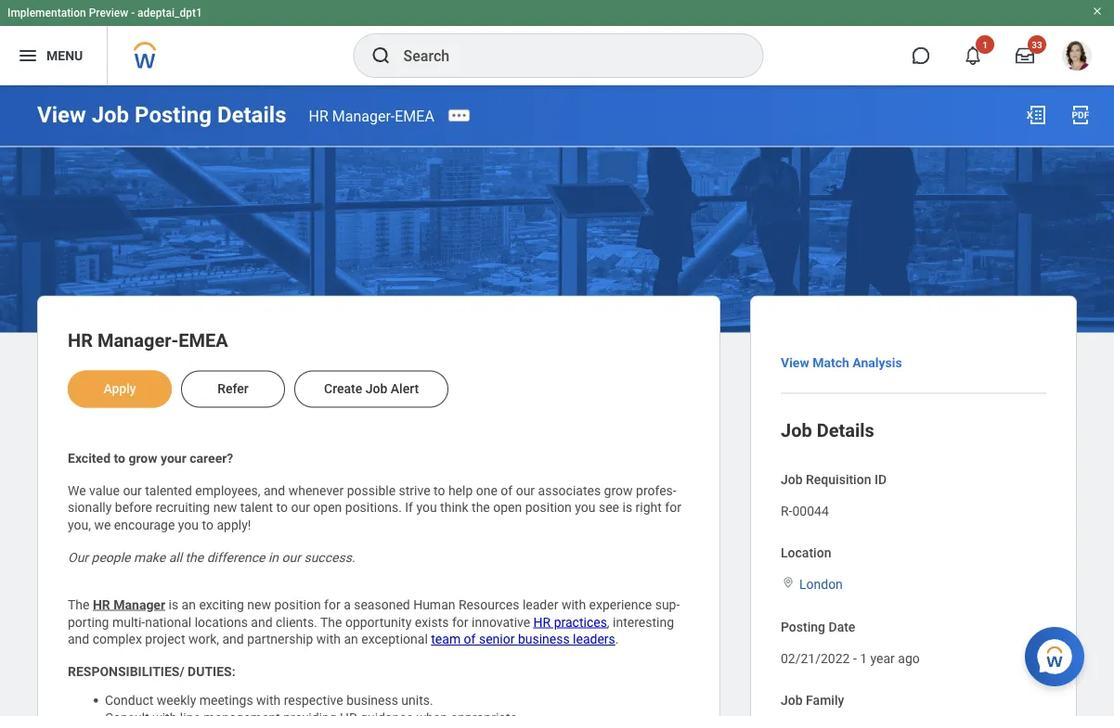 Task type: vqa. For each thing, say whether or not it's contained in the screenshot.
Target related to 6
no



Task type: describe. For each thing, give the bounding box(es) containing it.
refer
[[218, 382, 249, 397]]

team
[[431, 633, 461, 648]]

innovative
[[472, 615, 530, 630]]

locations
[[195, 615, 248, 630]]

multi-
[[112, 615, 145, 630]]

talent
[[240, 501, 273, 516]]

job requisition id
[[781, 472, 887, 488]]

hr manager-emea for hr manager-emea link
[[309, 107, 434, 125]]

duties:
[[188, 665, 236, 680]]

sup
[[655, 598, 680, 613]]

make
[[134, 550, 165, 566]]

hr manager-emea link
[[309, 107, 434, 125]]

our right one
[[516, 483, 535, 499]]

job down menu dropdown button
[[92, 102, 129, 128]]

a
[[344, 598, 351, 613]]

london link
[[800, 574, 843, 593]]

02/21/2022
[[781, 651, 850, 667]]

match
[[813, 356, 850, 371]]

export to excel image
[[1025, 104, 1048, 126]]

human
[[413, 598, 455, 613]]

r-00044
[[781, 504, 829, 519]]

view match analysis button
[[781, 349, 902, 378]]

partnership
[[247, 633, 313, 648]]

national
[[145, 615, 191, 630]]

exists
[[415, 615, 449, 630]]

view job posting details main content
[[0, 85, 1114, 717]]

apply button
[[68, 371, 172, 408]]

of inside we value our talented employees, and whenever possible strive to help one of our associates grow profes sionally before recruiting new talent to our open positions. if you think the open position you see is right for you, we encourage you to apply!
[[501, 483, 513, 499]]

job details
[[781, 420, 875, 442]]

exceptional
[[362, 633, 428, 648]]

team of senior business leaders .
[[431, 633, 619, 648]]

hr manager-emea button
[[68, 330, 228, 352]]

hr practices link
[[534, 615, 607, 630]]

excited
[[68, 451, 111, 466]]

hr for hr manager-emea button
[[68, 330, 93, 352]]

value
[[89, 483, 120, 499]]

responsibilities/ duties:
[[68, 665, 236, 680]]

exciting
[[199, 598, 244, 613]]

resources
[[459, 598, 520, 613]]

with inside , interesting and complex project work, and partnership with an exceptional
[[317, 633, 341, 648]]

r-
[[781, 504, 793, 519]]

conduct weekly meetings with respective business units.
[[105, 693, 433, 709]]

, interesting and complex project work, and partnership with an exceptional
[[68, 615, 677, 648]]

0 horizontal spatial the
[[68, 598, 90, 613]]

conduct
[[105, 693, 154, 709]]

search image
[[370, 45, 392, 67]]

see
[[599, 501, 619, 516]]

,
[[607, 615, 610, 630]]

sionally
[[68, 483, 677, 516]]

1 button
[[953, 35, 995, 76]]

you,
[[68, 518, 91, 533]]

before
[[115, 501, 152, 516]]

our right in
[[282, 550, 301, 566]]

respective
[[284, 693, 343, 709]]

profile logan mcneil image
[[1062, 41, 1092, 74]]

job inside button
[[366, 382, 388, 397]]

practices
[[554, 615, 607, 630]]

location
[[781, 546, 832, 561]]

1 horizontal spatial for
[[452, 615, 469, 630]]

Search Workday  search field
[[404, 35, 725, 76]]

implementation preview -   adeptai_dpt1
[[7, 7, 202, 20]]

2 open from the left
[[493, 501, 522, 516]]

to right talent
[[276, 501, 288, 516]]

view for view match analysis
[[781, 356, 810, 371]]

hr practices
[[534, 615, 607, 630]]

all
[[169, 550, 182, 566]]

to right excited
[[114, 451, 125, 466]]

your
[[161, 451, 186, 466]]

an inside is an exciting new position for a seasoned human resources leader with experience sup porting multi-national locations and clients. the opportunity exists for innovative
[[182, 598, 196, 613]]

refer button
[[181, 371, 285, 408]]

talented
[[145, 483, 192, 499]]

date
[[829, 620, 856, 635]]

0 horizontal spatial posting
[[135, 102, 212, 128]]

1 horizontal spatial you
[[416, 501, 437, 516]]

is inside is an exciting new position for a seasoned human resources leader with experience sup porting multi-national locations and clients. the opportunity exists for innovative
[[169, 598, 178, 613]]

02/21/2022 - 1 year ago
[[781, 651, 920, 667]]

the inside we value our talented employees, and whenever possible strive to help one of our associates grow profes sionally before recruiting new talent to our open positions. if you think the open position you see is right for you, we encourage you to apply!
[[472, 501, 490, 516]]

create job alert
[[324, 382, 419, 397]]

in
[[268, 550, 279, 566]]

with inside is an exciting new position for a seasoned human resources leader with experience sup porting multi-national locations and clients. the opportunity exists for innovative
[[562, 598, 586, 613]]

position inside we value our talented employees, and whenever possible strive to help one of our associates grow profes sionally before recruiting new talent to our open positions. if you think the open position you see is right for you, we encourage you to apply!
[[525, 501, 572, 516]]

emea for hr manager-emea link
[[395, 107, 434, 125]]

responsibilities/
[[68, 665, 184, 680]]

33 button
[[1005, 35, 1047, 76]]

1 vertical spatial of
[[464, 633, 476, 648]]

adeptai_dpt1
[[138, 7, 202, 20]]

emea for hr manager-emea button
[[179, 330, 228, 352]]

posting date
[[781, 620, 856, 635]]

job for job details
[[781, 420, 812, 442]]

view for view job posting details
[[37, 102, 86, 128]]

weekly
[[157, 693, 196, 709]]

ago
[[898, 651, 920, 667]]

year
[[871, 651, 895, 667]]

inbox large image
[[1016, 46, 1035, 65]]

new inside we value our talented employees, and whenever possible strive to help one of our associates grow profes sionally before recruiting new talent to our open positions. if you think the open position you see is right for you, we encourage you to apply!
[[213, 501, 237, 516]]

33
[[1032, 39, 1043, 50]]

0 vertical spatial grow
[[129, 451, 157, 466]]

job for job family
[[781, 694, 803, 709]]

we value our talented employees, and whenever possible strive to help one of our associates grow profes sionally before recruiting new talent to our open positions. if you think the open position you see is right for you, we encourage you to apply!
[[68, 483, 685, 533]]

complex
[[93, 633, 142, 648]]

employees,
[[195, 483, 261, 499]]

2 horizontal spatial you
[[575, 501, 596, 516]]

experience
[[589, 598, 652, 613]]

requisition
[[806, 472, 872, 488]]

0 horizontal spatial .
[[352, 550, 355, 566]]

0 vertical spatial details
[[217, 102, 287, 128]]

create job alert button
[[294, 371, 449, 408]]

- inside menu banner
[[131, 7, 135, 20]]

preview
[[89, 7, 128, 20]]



Task type: locate. For each thing, give the bounding box(es) containing it.
0 vertical spatial is
[[623, 501, 633, 516]]

an
[[182, 598, 196, 613], [344, 633, 358, 648]]

2 vertical spatial for
[[452, 615, 469, 630]]

0 horizontal spatial details
[[217, 102, 287, 128]]

1 vertical spatial view
[[781, 356, 810, 371]]

we
[[68, 483, 86, 499]]

0 horizontal spatial manager-
[[97, 330, 179, 352]]

1 vertical spatial manager-
[[97, 330, 179, 352]]

0 vertical spatial the
[[472, 501, 490, 516]]

1 vertical spatial details
[[817, 420, 875, 442]]

1 horizontal spatial the
[[320, 615, 342, 630]]

close environment banner image
[[1092, 6, 1103, 17]]

manager- for hr manager-emea link
[[332, 107, 395, 125]]

1 vertical spatial position
[[274, 598, 321, 613]]

0 vertical spatial posting
[[135, 102, 212, 128]]

emea inside hr manager-emea group
[[179, 330, 228, 352]]

london
[[800, 577, 843, 593]]

job
[[92, 102, 129, 128], [366, 382, 388, 397], [781, 420, 812, 442], [781, 472, 803, 488], [781, 694, 803, 709]]

1 vertical spatial business
[[347, 693, 398, 709]]

- inside posting date element
[[853, 651, 857, 667]]

posting
[[135, 102, 212, 128], [781, 620, 826, 635]]

1 horizontal spatial open
[[493, 501, 522, 516]]

1 horizontal spatial business
[[518, 633, 570, 648]]

clients.
[[276, 615, 317, 630]]

the
[[68, 598, 90, 613], [320, 615, 342, 630]]

1 horizontal spatial new
[[247, 598, 271, 613]]

notifications large image
[[964, 46, 983, 65]]

the down one
[[472, 501, 490, 516]]

0 vertical spatial the
[[68, 598, 90, 613]]

1 inside posting date element
[[860, 651, 867, 667]]

1 vertical spatial an
[[344, 633, 358, 648]]

view printable version (pdf) image
[[1070, 104, 1092, 126]]

0 vertical spatial .
[[352, 550, 355, 566]]

manager- for hr manager-emea button
[[97, 330, 179, 352]]

1 horizontal spatial posting
[[781, 620, 826, 635]]

new
[[213, 501, 237, 516], [247, 598, 271, 613]]

1 horizontal spatial hr manager-emea
[[309, 107, 434, 125]]

0 horizontal spatial hr manager-emea
[[68, 330, 228, 352]]

and up talent
[[264, 483, 285, 499]]

you right the if at the left bottom
[[416, 501, 437, 516]]

posting date element
[[781, 640, 920, 668]]

menu button
[[0, 26, 107, 85]]

1 vertical spatial grow
[[604, 483, 633, 499]]

the right all
[[185, 550, 204, 566]]

leaders
[[573, 633, 616, 648]]

manager- inside group
[[97, 330, 179, 352]]

think
[[440, 501, 469, 516]]

new down employees,
[[213, 501, 237, 516]]

if
[[405, 501, 413, 516]]

. down interesting
[[616, 633, 619, 648]]

1 horizontal spatial is
[[623, 501, 633, 516]]

positions.
[[345, 501, 402, 516]]

. down the positions.
[[352, 550, 355, 566]]

strive
[[399, 483, 430, 499]]

0 horizontal spatial view
[[37, 102, 86, 128]]

1 horizontal spatial with
[[317, 633, 341, 648]]

business
[[518, 633, 570, 648], [347, 693, 398, 709]]

with up hr practices
[[562, 598, 586, 613]]

open down whenever
[[313, 501, 342, 516]]

recruiting
[[155, 501, 210, 516]]

for up team
[[452, 615, 469, 630]]

for left a
[[324, 598, 341, 613]]

2 horizontal spatial for
[[665, 501, 682, 516]]

-
[[131, 7, 135, 20], [853, 651, 857, 667]]

0 horizontal spatial you
[[178, 518, 199, 533]]

1 horizontal spatial position
[[525, 501, 572, 516]]

manager- down search image in the top of the page
[[332, 107, 395, 125]]

whenever
[[289, 483, 344, 499]]

1 horizontal spatial of
[[501, 483, 513, 499]]

position up clients.
[[274, 598, 321, 613]]

manager-
[[332, 107, 395, 125], [97, 330, 179, 352]]

view match analysis
[[781, 356, 902, 371]]

grow up see
[[604, 483, 633, 499]]

0 vertical spatial manager-
[[332, 107, 395, 125]]

0 horizontal spatial with
[[256, 693, 281, 709]]

and inside we value our talented employees, and whenever possible strive to help one of our associates grow profes sionally before recruiting new talent to our open positions. if you think the open position you see is right for you, we encourage you to apply!
[[264, 483, 285, 499]]

0 vertical spatial with
[[562, 598, 586, 613]]

an up 'national'
[[182, 598, 196, 613]]

view down menu
[[37, 102, 86, 128]]

1 horizontal spatial .
[[616, 633, 619, 648]]

new right exciting
[[247, 598, 271, 613]]

1 vertical spatial with
[[317, 633, 341, 648]]

opportunity
[[345, 615, 412, 630]]

0 horizontal spatial 1
[[860, 651, 867, 667]]

and inside is an exciting new position for a seasoned human resources leader with experience sup porting multi-national locations and clients. the opportunity exists for innovative
[[251, 615, 273, 630]]

job requisition id element
[[781, 492, 829, 520]]

0 horizontal spatial is
[[169, 598, 178, 613]]

0 horizontal spatial an
[[182, 598, 196, 613]]

job details button
[[781, 420, 875, 442]]

job for job requisition id
[[781, 472, 803, 488]]

alert
[[391, 382, 419, 397]]

job details group
[[781, 417, 1047, 717]]

to left the "help"
[[434, 483, 445, 499]]

with right meetings
[[256, 693, 281, 709]]

menu
[[46, 48, 83, 63]]

1 horizontal spatial details
[[817, 420, 875, 442]]

1 horizontal spatial emea
[[395, 107, 434, 125]]

with down clients.
[[317, 633, 341, 648]]

00044
[[793, 504, 829, 519]]

an down opportunity
[[344, 633, 358, 648]]

0 vertical spatial view
[[37, 102, 86, 128]]

and left complex
[[68, 633, 89, 648]]

you down associates
[[575, 501, 596, 516]]

an inside , interesting and complex project work, and partnership with an exceptional
[[344, 633, 358, 648]]

one
[[476, 483, 498, 499]]

job left the 'alert'
[[366, 382, 388, 397]]

menu banner
[[0, 0, 1114, 85]]

of
[[501, 483, 513, 499], [464, 633, 476, 648]]

0 horizontal spatial of
[[464, 633, 476, 648]]

job up job requisition id element
[[781, 472, 803, 488]]

is an exciting new position for a seasoned human resources leader with experience sup porting multi-national locations and clients. the opportunity exists for innovative
[[68, 598, 680, 630]]

position down associates
[[525, 501, 572, 516]]

1 vertical spatial the
[[320, 615, 342, 630]]

is up 'national'
[[169, 598, 178, 613]]

hr for hr manager-emea link
[[309, 107, 329, 125]]

1 vertical spatial the
[[185, 550, 204, 566]]

our down whenever
[[291, 501, 310, 516]]

units.
[[402, 693, 433, 709]]

0 horizontal spatial position
[[274, 598, 321, 613]]

right
[[636, 501, 662, 516]]

senior
[[479, 633, 515, 648]]

0 vertical spatial business
[[518, 633, 570, 648]]

1 vertical spatial emea
[[179, 330, 228, 352]]

and down locations at the left of the page
[[222, 633, 244, 648]]

hr manager-emea
[[309, 107, 434, 125], [68, 330, 228, 352]]

0 horizontal spatial the
[[185, 550, 204, 566]]

encourage
[[114, 518, 175, 533]]

0 vertical spatial new
[[213, 501, 237, 516]]

view
[[37, 102, 86, 128], [781, 356, 810, 371]]

1 horizontal spatial an
[[344, 633, 358, 648]]

1 open from the left
[[313, 501, 342, 516]]

1 vertical spatial -
[[853, 651, 857, 667]]

1
[[983, 39, 988, 50], [860, 651, 867, 667]]

we
[[94, 518, 111, 533]]

porting
[[68, 598, 680, 630]]

is right see
[[623, 501, 633, 516]]

location image
[[781, 576, 796, 589]]

of right team
[[464, 633, 476, 648]]

difference
[[207, 550, 265, 566]]

- left year
[[853, 651, 857, 667]]

0 vertical spatial emea
[[395, 107, 434, 125]]

1 vertical spatial .
[[616, 633, 619, 648]]

1 vertical spatial for
[[324, 598, 341, 613]]

team of senior business leaders link
[[431, 633, 616, 648]]

0 horizontal spatial grow
[[129, 451, 157, 466]]

hr manager-emea up apply
[[68, 330, 228, 352]]

our
[[123, 483, 142, 499], [516, 483, 535, 499], [291, 501, 310, 516], [282, 550, 301, 566]]

0 horizontal spatial -
[[131, 7, 135, 20]]

people
[[92, 550, 130, 566]]

1 left year
[[860, 651, 867, 667]]

grow inside we value our talented employees, and whenever possible strive to help one of our associates grow profes sionally before recruiting new talent to our open positions. if you think the open position you see is right for you, we encourage you to apply!
[[604, 483, 633, 499]]

job family
[[781, 694, 844, 709]]

id
[[875, 472, 887, 488]]

1 vertical spatial posting
[[781, 620, 826, 635]]

to left apply!
[[202, 518, 214, 533]]

0 horizontal spatial for
[[324, 598, 341, 613]]

is inside we value our talented employees, and whenever possible strive to help one of our associates grow profes sionally before recruiting new talent to our open positions. if you think the open position you see is right for you, we encourage you to apply!
[[623, 501, 633, 516]]

2 vertical spatial with
[[256, 693, 281, 709]]

1 horizontal spatial manager-
[[332, 107, 395, 125]]

job up job requisition id
[[781, 420, 812, 442]]

0 vertical spatial of
[[501, 483, 513, 499]]

0 vertical spatial for
[[665, 501, 682, 516]]

1 horizontal spatial 1
[[983, 39, 988, 50]]

leader
[[523, 598, 559, 613]]

0 vertical spatial hr manager-emea
[[309, 107, 434, 125]]

1 inside button
[[983, 39, 988, 50]]

1 vertical spatial 1
[[860, 651, 867, 667]]

justify image
[[17, 45, 39, 67]]

the down our
[[68, 598, 90, 613]]

project
[[145, 633, 185, 648]]

hr manager-emea group
[[68, 326, 690, 717]]

1 vertical spatial hr manager-emea
[[68, 330, 228, 352]]

implementation
[[7, 7, 86, 20]]

business left units.
[[347, 693, 398, 709]]

grow left your
[[129, 451, 157, 466]]

1 horizontal spatial grow
[[604, 483, 633, 499]]

the right clients.
[[320, 615, 342, 630]]

profes
[[636, 483, 677, 499]]

the hr manager
[[68, 598, 165, 613]]

hr manager-emea down search image in the top of the page
[[309, 107, 434, 125]]

manager
[[114, 598, 165, 613]]

create
[[324, 382, 362, 397]]

- right preview
[[131, 7, 135, 20]]

0 vertical spatial 1
[[983, 39, 988, 50]]

and up partnership
[[251, 615, 273, 630]]

0 vertical spatial position
[[525, 501, 572, 516]]

seasoned
[[354, 598, 410, 613]]

view inside button
[[781, 356, 810, 371]]

the inside is an exciting new position for a seasoned human resources leader with experience sup porting multi-national locations and clients. the opportunity exists for innovative
[[320, 615, 342, 630]]

apply!
[[217, 518, 251, 533]]

help
[[448, 483, 473, 499]]

hr for hr practices link
[[534, 615, 551, 630]]

1 horizontal spatial -
[[853, 651, 857, 667]]

0 horizontal spatial open
[[313, 501, 342, 516]]

interesting
[[613, 615, 674, 630]]

details inside group
[[817, 420, 875, 442]]

1 vertical spatial is
[[169, 598, 178, 613]]

0 vertical spatial -
[[131, 7, 135, 20]]

for inside we value our talented employees, and whenever possible strive to help one of our associates grow profes sionally before recruiting new talent to our open positions. if you think the open position you see is right for you, we encourage you to apply!
[[665, 501, 682, 516]]

view left match
[[781, 356, 810, 371]]

0 vertical spatial an
[[182, 598, 196, 613]]

job left the family
[[781, 694, 803, 709]]

posting inside 'job details' group
[[781, 620, 826, 635]]

you
[[416, 501, 437, 516], [575, 501, 596, 516], [178, 518, 199, 533]]

1 right notifications large icon
[[983, 39, 988, 50]]

manager- up apply
[[97, 330, 179, 352]]

hr manager-emea inside group
[[68, 330, 228, 352]]

2 horizontal spatial with
[[562, 598, 586, 613]]

new inside is an exciting new position for a seasoned human resources leader with experience sup porting multi-national locations and clients. the opportunity exists for innovative
[[247, 598, 271, 613]]

position inside is an exciting new position for a seasoned human resources leader with experience sup porting multi-national locations and clients. the opportunity exists for innovative
[[274, 598, 321, 613]]

career?
[[190, 451, 233, 466]]

for down profes
[[665, 501, 682, 516]]

family
[[806, 694, 844, 709]]

view job posting details
[[37, 102, 287, 128]]

0 horizontal spatial business
[[347, 693, 398, 709]]

our up before
[[123, 483, 142, 499]]

open down one
[[493, 501, 522, 516]]

of right one
[[501, 483, 513, 499]]

hr manager-emea for hr manager-emea button
[[68, 330, 228, 352]]

you down 'recruiting'
[[178, 518, 199, 533]]

1 horizontal spatial view
[[781, 356, 810, 371]]

business down hr practices link
[[518, 633, 570, 648]]

1 horizontal spatial the
[[472, 501, 490, 516]]

0 horizontal spatial new
[[213, 501, 237, 516]]

1 vertical spatial new
[[247, 598, 271, 613]]

our
[[68, 550, 88, 566]]

0 horizontal spatial emea
[[179, 330, 228, 352]]



